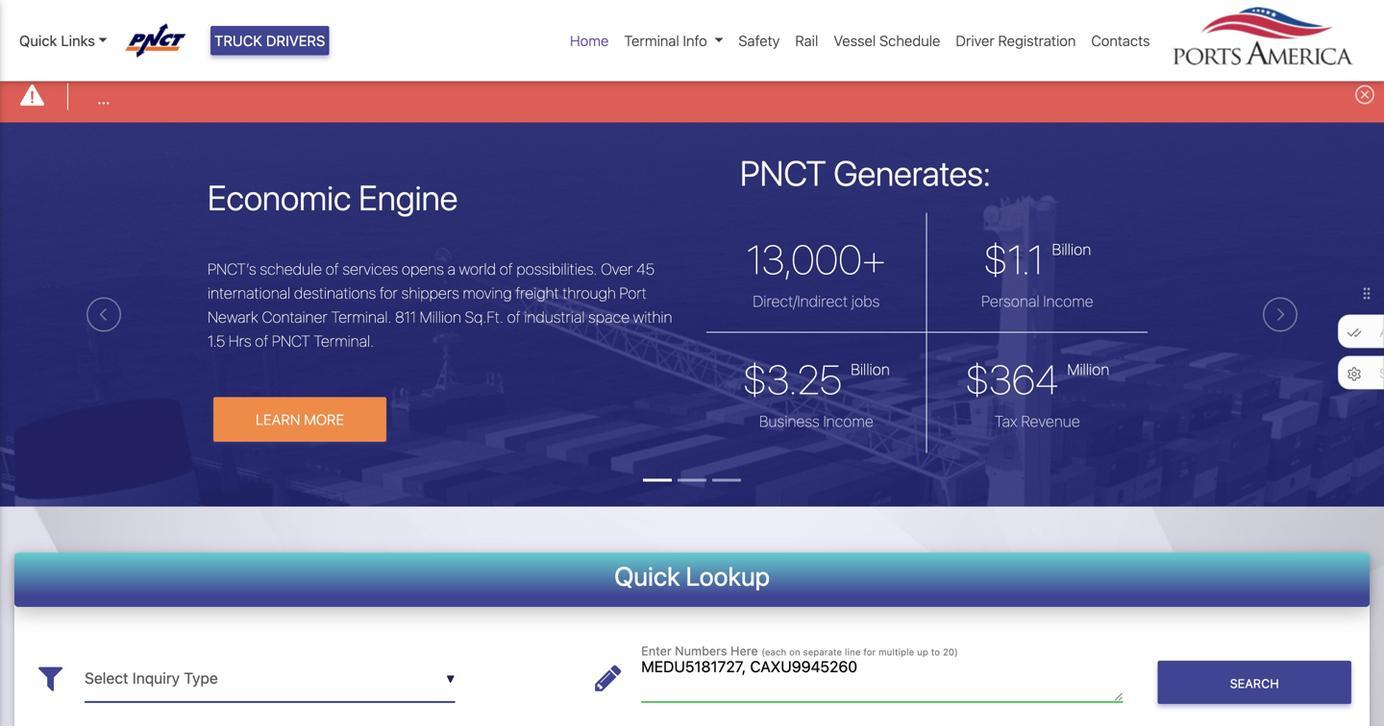 Task type: locate. For each thing, give the bounding box(es) containing it.
1 horizontal spatial pnct
[[740, 152, 827, 193]]

personal income
[[982, 292, 1094, 311]]

pnct's schedule of services opens a world of possibilities.                                 over 45 international destinations for shippers moving freight through port newark container terminal.                                 811 million sq.ft. of industrial space within 1.5 hrs of pnct terminal.
[[208, 260, 673, 350]]

1 horizontal spatial billion
[[1053, 240, 1092, 259]]

pnct inside pnct's schedule of services opens a world of possibilities.                                 over 45 international destinations for shippers moving freight through port newark container terminal.                                 811 million sq.ft. of industrial space within 1.5 hrs of pnct terminal.
[[272, 332, 310, 350]]

jobs
[[852, 292, 880, 311]]

45
[[637, 260, 655, 278]]

quick for quick lookup
[[615, 561, 680, 592]]

million inside $364 million
[[1068, 361, 1110, 379]]

0 vertical spatial quick
[[19, 32, 57, 49]]

container
[[262, 308, 328, 326]]

1 horizontal spatial for
[[864, 647, 876, 658]]

pnct generates:
[[740, 152, 991, 193]]

1 horizontal spatial million
[[1068, 361, 1110, 379]]

pnct down container
[[272, 332, 310, 350]]

million down shippers
[[420, 308, 462, 326]]

vessel schedule
[[834, 32, 941, 49]]

quick up enter at left bottom
[[615, 561, 680, 592]]

truck
[[214, 32, 262, 49]]

1 horizontal spatial income
[[1044, 292, 1094, 311]]

billion inside $1.1 billion
[[1053, 240, 1092, 259]]

1 vertical spatial terminal.
[[314, 332, 374, 350]]

space
[[589, 308, 630, 326]]

0 horizontal spatial billion
[[851, 361, 890, 379]]

1 vertical spatial pnct
[[272, 332, 310, 350]]

numbers
[[675, 644, 727, 659]]

(each
[[762, 647, 787, 658]]

drivers
[[266, 32, 325, 49]]

truck drivers link
[[211, 26, 329, 55]]

pnct's
[[208, 260, 256, 278]]

freight
[[516, 284, 559, 302]]

home link
[[563, 22, 617, 59]]

billion for $1.1
[[1053, 240, 1092, 259]]

direct/indirect
[[753, 292, 848, 311]]

0 vertical spatial billion
[[1053, 240, 1092, 259]]

million inside pnct's schedule of services opens a world of possibilities.                                 over 45 international destinations for shippers moving freight through port newark container terminal.                                 811 million sq.ft. of industrial space within 1.5 hrs of pnct terminal.
[[420, 308, 462, 326]]

truck drivers
[[214, 32, 325, 49]]

0 vertical spatial million
[[420, 308, 462, 326]]

safety link
[[731, 22, 788, 59]]

for
[[380, 284, 398, 302], [864, 647, 876, 658]]

of up destinations
[[326, 260, 339, 278]]

registration
[[999, 32, 1076, 49]]

0 vertical spatial for
[[380, 284, 398, 302]]

▼
[[446, 673, 455, 687]]

million
[[420, 308, 462, 326], [1068, 361, 1110, 379]]

0 horizontal spatial pnct
[[272, 332, 310, 350]]

income
[[1044, 292, 1094, 311], [824, 413, 874, 431]]

sq.ft.
[[465, 308, 504, 326]]

rail
[[796, 32, 819, 49]]

$3.25 billion
[[743, 356, 890, 403]]

economic
[[208, 177, 351, 218]]

driver registration link
[[949, 22, 1084, 59]]

quick left links
[[19, 32, 57, 49]]

20)
[[943, 647, 959, 658]]

opens
[[402, 260, 444, 278]]

quick
[[19, 32, 57, 49], [615, 561, 680, 592]]

for inside enter numbers here (each on separate line for multiple up to 20)
[[864, 647, 876, 658]]

business
[[759, 413, 820, 431]]

moving
[[463, 284, 512, 302]]

welcome to port newmark container terminal image
[[0, 123, 1385, 615]]

13,000+ direct/indirect jobs
[[747, 236, 886, 311]]

pnct up 13,000+ on the top right of the page
[[740, 152, 827, 193]]

0 horizontal spatial income
[[824, 413, 874, 431]]

international
[[208, 284, 291, 302]]

1 vertical spatial quick
[[615, 561, 680, 592]]

industrial
[[524, 308, 585, 326]]

of right sq.ft.
[[507, 308, 521, 326]]

info
[[683, 32, 708, 49]]

for inside pnct's schedule of services opens a world of possibilities.                                 over 45 international destinations for shippers moving freight through port newark container terminal.                                 811 million sq.ft. of industrial space within 1.5 hrs of pnct terminal.
[[380, 284, 398, 302]]

1 horizontal spatial quick
[[615, 561, 680, 592]]

billion
[[1053, 240, 1092, 259], [851, 361, 890, 379]]

links
[[61, 32, 95, 49]]

1 vertical spatial million
[[1068, 361, 1110, 379]]

of
[[326, 260, 339, 278], [500, 260, 513, 278], [507, 308, 521, 326], [255, 332, 269, 350]]

on
[[790, 647, 801, 658]]

$1.1 billion
[[984, 236, 1092, 283]]

13,000+
[[747, 236, 886, 283]]

income for $3.25
[[824, 413, 874, 431]]

generates:
[[834, 152, 991, 193]]

billion right $1.1
[[1053, 240, 1092, 259]]

enter numbers here (each on separate line for multiple up to 20)
[[642, 644, 959, 659]]

0 vertical spatial income
[[1044, 292, 1094, 311]]

here
[[731, 644, 758, 659]]

0 horizontal spatial for
[[380, 284, 398, 302]]

billion down the jobs on the top
[[851, 361, 890, 379]]

for right line
[[864, 647, 876, 658]]

1 vertical spatial billion
[[851, 361, 890, 379]]

income down $1.1 billion
[[1044, 292, 1094, 311]]

schedule
[[260, 260, 322, 278]]

million up revenue
[[1068, 361, 1110, 379]]

billion inside $3.25 billion
[[851, 361, 890, 379]]

None text field
[[85, 656, 455, 703]]

quick for quick links
[[19, 32, 57, 49]]

1 vertical spatial for
[[864, 647, 876, 658]]

income for $1.1
[[1044, 292, 1094, 311]]

search button
[[1158, 662, 1352, 705]]

0 horizontal spatial million
[[420, 308, 462, 326]]

0 horizontal spatial quick
[[19, 32, 57, 49]]

None text field
[[642, 656, 1123, 703]]

rail link
[[788, 22, 826, 59]]

driver
[[956, 32, 995, 49]]

for up 811 on the top left
[[380, 284, 398, 302]]

close image
[[1356, 85, 1375, 104]]

1 vertical spatial income
[[824, 413, 874, 431]]

income down $3.25 billion
[[824, 413, 874, 431]]



Task type: vqa. For each thing, say whether or not it's contained in the screenshot.
Last Name * text box
no



Task type: describe. For each thing, give the bounding box(es) containing it.
contacts
[[1092, 32, 1151, 49]]

...
[[97, 90, 110, 108]]

1.5
[[208, 332, 225, 350]]

tax
[[995, 413, 1018, 431]]

business income
[[759, 413, 874, 431]]

safety
[[739, 32, 780, 49]]

$1.1
[[984, 236, 1044, 283]]

schedule
[[880, 32, 941, 49]]

through
[[563, 284, 616, 302]]

hrs
[[229, 332, 252, 350]]

learn
[[256, 411, 300, 428]]

learn more
[[256, 411, 344, 428]]

revenue
[[1022, 413, 1081, 431]]

possibilities.
[[517, 260, 598, 278]]

... link
[[97, 87, 110, 110]]

tax revenue
[[995, 413, 1081, 431]]

destinations
[[294, 284, 376, 302]]

to
[[931, 647, 940, 658]]

quick links link
[[19, 30, 107, 51]]

personal
[[982, 292, 1040, 311]]

terminal info
[[624, 32, 708, 49]]

contacts link
[[1084, 22, 1158, 59]]

terminal info link
[[617, 22, 731, 59]]

terminal
[[624, 32, 680, 49]]

... alert
[[0, 71, 1385, 123]]

more
[[304, 411, 344, 428]]

vessel
[[834, 32, 876, 49]]

a
[[448, 260, 456, 278]]

0 vertical spatial terminal.
[[331, 308, 392, 326]]

driver registration
[[956, 32, 1076, 49]]

world
[[459, 260, 496, 278]]

billion for $3.25
[[851, 361, 890, 379]]

of right 'world'
[[500, 260, 513, 278]]

line
[[845, 647, 861, 658]]

0 vertical spatial pnct
[[740, 152, 827, 193]]

economic engine
[[208, 177, 458, 218]]

learn more button
[[213, 397, 387, 442]]

multiple
[[879, 647, 915, 658]]

enter
[[642, 644, 672, 659]]

newark
[[208, 308, 259, 326]]

search
[[1230, 677, 1280, 691]]

of right hrs
[[255, 332, 269, 350]]

811
[[395, 308, 416, 326]]

lookup
[[686, 561, 770, 592]]

over
[[601, 260, 633, 278]]

$364 million
[[966, 356, 1110, 403]]

vessel schedule link
[[826, 22, 949, 59]]

home
[[570, 32, 609, 49]]

separate
[[803, 647, 842, 658]]

quick lookup
[[615, 561, 770, 592]]

up
[[917, 647, 929, 658]]

$364
[[966, 356, 1059, 403]]

within
[[633, 308, 673, 326]]

port
[[620, 284, 647, 302]]

shippers
[[401, 284, 459, 302]]

engine
[[359, 177, 458, 218]]

quick links
[[19, 32, 95, 49]]

$3.25
[[743, 356, 843, 403]]

services
[[343, 260, 398, 278]]



